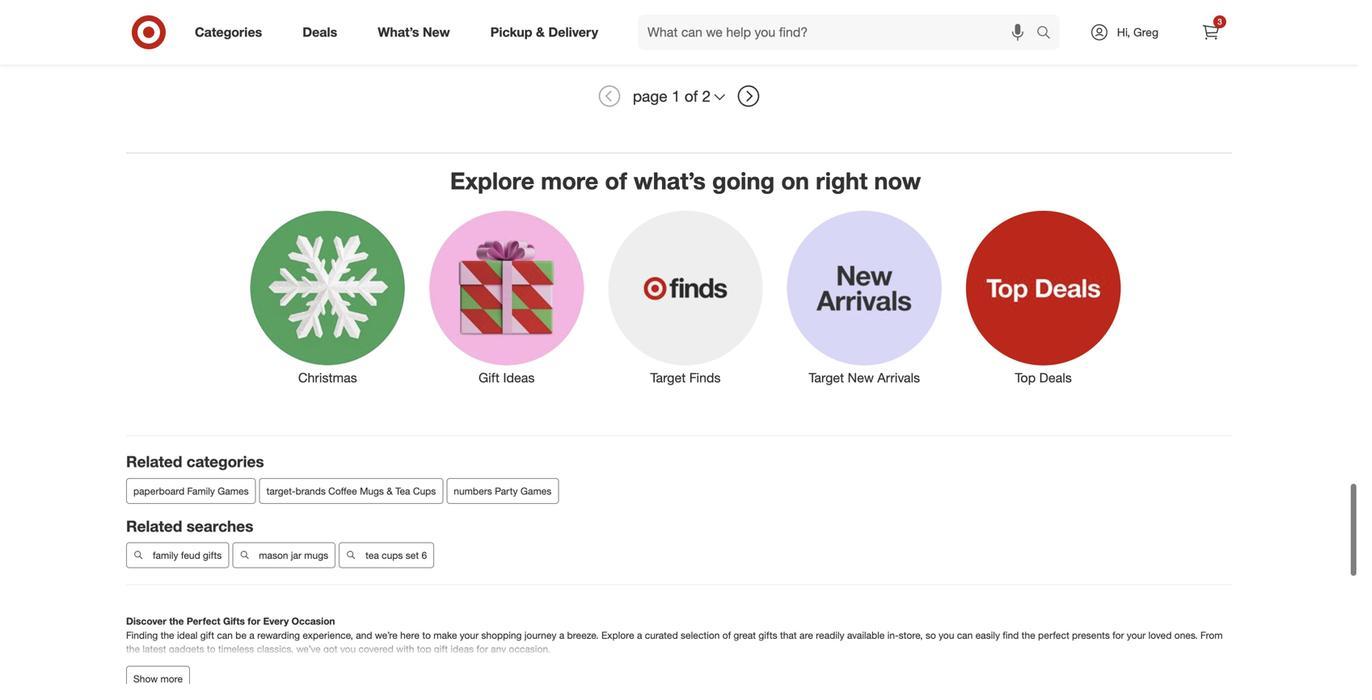 Task type: vqa. For each thing, say whether or not it's contained in the screenshot.
42 link
no



Task type: locate. For each thing, give the bounding box(es) containing it.
target new arrivals
[[809, 368, 920, 384]]

0 horizontal spatial can
[[217, 627, 233, 640]]

games right party
[[521, 483, 552, 495]]

readily
[[816, 627, 845, 640]]

6
[[422, 548, 427, 560]]

0 horizontal spatial more
[[161, 671, 183, 684]]

1 your from the left
[[460, 627, 479, 640]]

target finds
[[651, 368, 721, 384]]

cart
[[173, 21, 192, 33], [454, 21, 473, 33], [735, 21, 754, 33], [1017, 21, 1036, 33]]

new left 'arrivals'
[[848, 368, 874, 384]]

of for more
[[605, 164, 627, 193]]

1 horizontal spatial gifts
[[759, 627, 778, 640]]

going
[[712, 164, 775, 193]]

gifts left the that
[[759, 627, 778, 640]]

1 horizontal spatial games
[[521, 483, 552, 495]]

a right be
[[249, 627, 255, 640]]

of
[[685, 84, 698, 103], [605, 164, 627, 193], [723, 627, 731, 640]]

gift down make
[[434, 641, 448, 653]]

0 vertical spatial you
[[939, 627, 955, 640]]

target for target finds
[[651, 368, 686, 384]]

2 horizontal spatial of
[[723, 627, 731, 640]]

0 horizontal spatial deals
[[303, 24, 337, 40]]

1 related from the top
[[126, 451, 182, 469]]

be
[[236, 627, 247, 640]]

0 horizontal spatial gift
[[200, 627, 214, 640]]

target
[[651, 368, 686, 384], [809, 368, 844, 384]]

2 horizontal spatial for
[[1113, 627, 1125, 640]]

related for related searches
[[126, 515, 182, 534]]

new right what's
[[423, 24, 450, 40]]

2 vertical spatial for
[[477, 641, 488, 653]]

&
[[536, 24, 545, 40], [387, 483, 393, 495]]

1 horizontal spatial explore
[[602, 627, 635, 640]]

1 horizontal spatial of
[[685, 84, 698, 103]]

deals left what's
[[303, 24, 337, 40]]

1 add from the left
[[140, 21, 158, 33]]

of left the great
[[723, 627, 731, 640]]

2 related from the top
[[126, 515, 182, 534]]

0 horizontal spatial for
[[248, 614, 261, 626]]

1 vertical spatial &
[[387, 483, 393, 495]]

related up 'paperboard'
[[126, 451, 182, 469]]

of left what's
[[605, 164, 627, 193]]

target finds link
[[596, 206, 775, 385]]

of inside dropdown button
[[685, 84, 698, 103]]

journey
[[525, 627, 557, 640]]

of inside discover the perfect gifts for every occasion finding the ideal gift can be a rewarding experience, and we're here to make your shopping journey a breeze. explore a curated selection of great gifts that are readily available in-store, so you can easily find the perfect presents for your loved ones. from the latest gadgets to timeless classics, we've got you covered with top gift ideas for any occasion.
[[723, 627, 731, 640]]

gift down perfect
[[200, 627, 214, 640]]

target left finds
[[651, 368, 686, 384]]

gifts inside discover the perfect gifts for every occasion finding the ideal gift can be a rewarding experience, and we're here to make your shopping journey a breeze. explore a curated selection of great gifts that are readily available in-store, so you can easily find the perfect presents for your loved ones. from the latest gadgets to timeless classics, we've got you covered with top gift ideas for any occasion.
[[759, 627, 778, 640]]

categories
[[187, 451, 264, 469]]

0 vertical spatial gift
[[200, 627, 214, 640]]

add left 'search'
[[984, 21, 1002, 33]]

a left curated
[[637, 627, 642, 640]]

search button
[[1029, 15, 1068, 53]]

selection
[[681, 627, 720, 640]]

cups
[[413, 483, 436, 495]]

page 1 of 2
[[633, 84, 711, 103]]

new for target
[[848, 368, 874, 384]]

1 vertical spatial of
[[605, 164, 627, 193]]

so
[[926, 627, 936, 640]]

for
[[248, 614, 261, 626], [1113, 627, 1125, 640], [477, 641, 488, 653]]

pickup
[[491, 24, 533, 40]]

family feud gifts
[[153, 548, 222, 560]]

2
[[702, 84, 711, 103]]

4 cart from the left
[[1017, 21, 1036, 33]]

mugs
[[360, 483, 384, 495]]

related
[[126, 451, 182, 469], [126, 515, 182, 534]]

can left easily
[[957, 627, 973, 640]]

new inside target new arrivals link
[[848, 368, 874, 384]]

gifts
[[223, 614, 245, 626]]

2 games from the left
[[521, 483, 552, 495]]

1 horizontal spatial can
[[957, 627, 973, 640]]

any
[[491, 641, 506, 653]]

christmas link
[[238, 206, 417, 385]]

1 horizontal spatial for
[[477, 641, 488, 653]]

0 vertical spatial &
[[536, 24, 545, 40]]

gifts right feud
[[203, 548, 222, 560]]

store,
[[899, 627, 923, 640]]

0 horizontal spatial a
[[249, 627, 255, 640]]

0 vertical spatial explore
[[450, 164, 535, 193]]

page
[[633, 84, 668, 103]]

0 vertical spatial related
[[126, 451, 182, 469]]

1 target from the left
[[651, 368, 686, 384]]

for right presents
[[1113, 627, 1125, 640]]

0 horizontal spatial explore
[[450, 164, 535, 193]]

can left be
[[217, 627, 233, 640]]

0 horizontal spatial gifts
[[203, 548, 222, 560]]

finds
[[690, 368, 721, 384]]

more for show
[[161, 671, 183, 684]]

& left tea
[[387, 483, 393, 495]]

3 cart from the left
[[735, 21, 754, 33]]

mason jar mugs
[[259, 548, 328, 560]]

games down the categories
[[218, 483, 249, 495]]

add up the 2
[[702, 21, 721, 33]]

for right gifts
[[248, 614, 261, 626]]

0 vertical spatial of
[[685, 84, 698, 103]]

gift
[[200, 627, 214, 640], [434, 641, 448, 653]]

for left any
[[477, 641, 488, 653]]

pickup & delivery link
[[477, 15, 619, 50]]

categories link
[[181, 15, 282, 50]]

& right pickup
[[536, 24, 545, 40]]

0 vertical spatial for
[[248, 614, 261, 626]]

1 vertical spatial for
[[1113, 627, 1125, 640]]

set
[[406, 548, 419, 560]]

3 add from the left
[[702, 21, 721, 33]]

1 vertical spatial gifts
[[759, 627, 778, 640]]

add to cart
[[140, 21, 192, 33], [421, 21, 473, 33], [702, 21, 754, 33], [984, 21, 1036, 33]]

add
[[140, 21, 158, 33], [421, 21, 439, 33], [702, 21, 721, 33], [984, 21, 1002, 33]]

0 horizontal spatial you
[[340, 641, 356, 653]]

2 your from the left
[[1127, 627, 1146, 640]]

1 vertical spatial deals
[[1040, 368, 1072, 384]]

3 add to cart from the left
[[702, 21, 754, 33]]

ideas
[[503, 368, 535, 384]]

target-
[[267, 483, 296, 495]]

0 horizontal spatial your
[[460, 627, 479, 640]]

1 horizontal spatial your
[[1127, 627, 1146, 640]]

feud
[[181, 548, 200, 560]]

2 horizontal spatial a
[[637, 627, 642, 640]]

your
[[460, 627, 479, 640], [1127, 627, 1146, 640]]

pickup & delivery
[[491, 24, 598, 40]]

1 vertical spatial gift
[[434, 641, 448, 653]]

1 vertical spatial related
[[126, 515, 182, 534]]

0 horizontal spatial new
[[423, 24, 450, 40]]

4 add to cart button from the left
[[977, 14, 1043, 40]]

add right what's
[[421, 21, 439, 33]]

top deals
[[1015, 368, 1072, 384]]

discover the perfect gifts for every occasion finding the ideal gift can be a rewarding experience, and we're here to make your shopping journey a breeze. explore a curated selection of great gifts that are readily available in-store, so you can easily find the perfect presents for your loved ones. from the latest gadgets to timeless classics, we've got you covered with top gift ideas for any occasion.
[[126, 614, 1223, 653]]

1 horizontal spatial a
[[559, 627, 565, 640]]

hi, greg
[[1118, 25, 1159, 39]]

0 horizontal spatial of
[[605, 164, 627, 193]]

you right so
[[939, 627, 955, 640]]

show more
[[133, 671, 183, 684]]

1 horizontal spatial &
[[536, 24, 545, 40]]

0 vertical spatial new
[[423, 24, 450, 40]]

0 horizontal spatial target
[[651, 368, 686, 384]]

deals
[[303, 24, 337, 40], [1040, 368, 1072, 384]]

a left breeze.
[[559, 627, 565, 640]]

1 vertical spatial new
[[848, 368, 874, 384]]

are
[[800, 627, 814, 640]]

to
[[161, 21, 170, 33], [442, 21, 451, 33], [723, 21, 733, 33], [1005, 21, 1014, 33], [422, 627, 431, 640], [207, 641, 216, 653]]

1 horizontal spatial target
[[809, 368, 844, 384]]

1 vertical spatial more
[[161, 671, 183, 684]]

2 target from the left
[[809, 368, 844, 384]]

1 vertical spatial explore
[[602, 627, 635, 640]]

numbers party games
[[454, 483, 552, 495]]

deals right top
[[1040, 368, 1072, 384]]

1 add to cart button from the left
[[132, 14, 199, 40]]

add left categories
[[140, 21, 158, 33]]

target left 'arrivals'
[[809, 368, 844, 384]]

gifts
[[203, 548, 222, 560], [759, 627, 778, 640]]

2 add to cart from the left
[[421, 21, 473, 33]]

great
[[734, 627, 756, 640]]

perfect
[[1038, 627, 1070, 640]]

1 horizontal spatial deals
[[1040, 368, 1072, 384]]

0 horizontal spatial &
[[387, 483, 393, 495]]

experience,
[[303, 627, 353, 640]]

your left "loved"
[[1127, 627, 1146, 640]]

0 horizontal spatial games
[[218, 483, 249, 495]]

mason
[[259, 548, 288, 560]]

related searches
[[126, 515, 253, 534]]

What can we help you find? suggestions appear below search field
[[638, 15, 1041, 50]]

0 vertical spatial more
[[541, 164, 599, 193]]

that
[[780, 627, 797, 640]]

of left the 2
[[685, 84, 698, 103]]

you right got
[[340, 641, 356, 653]]

new inside what's new link
[[423, 24, 450, 40]]

page 1 of 2 button
[[626, 76, 733, 111]]

2 vertical spatial of
[[723, 627, 731, 640]]

games for numbers party games
[[521, 483, 552, 495]]

1 games from the left
[[218, 483, 249, 495]]

you
[[939, 627, 955, 640], [340, 641, 356, 653]]

1 horizontal spatial new
[[848, 368, 874, 384]]

we've
[[296, 641, 321, 653]]

1 horizontal spatial more
[[541, 164, 599, 193]]

perfect
[[187, 614, 220, 626]]

gift
[[479, 368, 500, 384]]

2 can from the left
[[957, 627, 973, 640]]

1 horizontal spatial you
[[939, 627, 955, 640]]

what's new
[[378, 24, 450, 40]]

0 vertical spatial gifts
[[203, 548, 222, 560]]

more inside show more button
[[161, 671, 183, 684]]

2 add to cart button from the left
[[414, 14, 480, 40]]

related up family
[[126, 515, 182, 534]]

can
[[217, 627, 233, 640], [957, 627, 973, 640]]

more
[[541, 164, 599, 193], [161, 671, 183, 684]]

show more button
[[126, 665, 190, 685]]

your up ideas
[[460, 627, 479, 640]]

the up ideal
[[169, 614, 184, 626]]

a
[[249, 627, 255, 640], [559, 627, 565, 640], [637, 627, 642, 640]]



Task type: describe. For each thing, give the bounding box(es) containing it.
from
[[1201, 627, 1223, 640]]

in-
[[888, 627, 899, 640]]

3 a from the left
[[637, 627, 642, 640]]

3 add to cart button from the left
[[695, 14, 762, 40]]

we're
[[375, 627, 398, 640]]

2 cart from the left
[[454, 21, 473, 33]]

and
[[356, 627, 372, 640]]

1 cart from the left
[[173, 21, 192, 33]]

top
[[417, 641, 431, 653]]

easily
[[976, 627, 1000, 640]]

searches
[[187, 515, 253, 534]]

ideal
[[177, 627, 198, 640]]

discover
[[126, 614, 167, 626]]

gift ideas link
[[417, 206, 596, 385]]

mason jar mugs link
[[232, 541, 336, 567]]

here
[[400, 627, 420, 640]]

brands
[[296, 483, 326, 495]]

ideas
[[451, 641, 474, 653]]

1 add to cart from the left
[[140, 21, 192, 33]]

greg
[[1134, 25, 1159, 39]]

top deals link
[[954, 206, 1133, 385]]

presents
[[1072, 627, 1110, 640]]

gadgets
[[169, 641, 204, 653]]

mugs
[[304, 548, 328, 560]]

now
[[874, 164, 921, 193]]

breeze.
[[567, 627, 599, 640]]

tea cups set 6 link
[[339, 541, 434, 567]]

1 horizontal spatial gift
[[434, 641, 448, 653]]

tea
[[396, 483, 410, 495]]

the right find
[[1022, 627, 1036, 640]]

new for what's
[[423, 24, 450, 40]]

2 a from the left
[[559, 627, 565, 640]]

4 add to cart from the left
[[984, 21, 1036, 33]]

the up latest
[[161, 627, 174, 640]]

search
[[1029, 26, 1068, 42]]

what's
[[378, 24, 419, 40]]

family
[[187, 483, 215, 495]]

find
[[1003, 627, 1019, 640]]

covered
[[359, 641, 394, 653]]

games for paperboard family games
[[218, 483, 249, 495]]

numbers party games link
[[447, 476, 559, 502]]

jar
[[291, 548, 302, 560]]

related for related categories
[[126, 451, 182, 469]]

timeless
[[218, 641, 254, 653]]

party
[[495, 483, 518, 495]]

available
[[847, 627, 885, 640]]

explore more of what's going on right now
[[450, 164, 921, 193]]

delivery
[[549, 24, 598, 40]]

right
[[816, 164, 868, 193]]

of for 1
[[685, 84, 698, 103]]

1 can from the left
[[217, 627, 233, 640]]

what's new link
[[364, 15, 470, 50]]

the down finding
[[126, 641, 140, 653]]

target-brands coffee mugs & tea cups
[[267, 483, 436, 495]]

gift ideas
[[479, 368, 535, 384]]

finding
[[126, 627, 158, 640]]

1 a from the left
[[249, 627, 255, 640]]

tea
[[366, 548, 379, 560]]

paperboard family games link
[[126, 476, 256, 502]]

hi,
[[1118, 25, 1131, 39]]

0 vertical spatial deals
[[303, 24, 337, 40]]

top
[[1015, 368, 1036, 384]]

4 add from the left
[[984, 21, 1002, 33]]

make
[[434, 627, 457, 640]]

what's
[[634, 164, 706, 193]]

shopping
[[482, 627, 522, 640]]

& inside target-brands coffee mugs & tea cups link
[[387, 483, 393, 495]]

cups
[[382, 548, 403, 560]]

christmas
[[298, 368, 357, 384]]

1 vertical spatial you
[[340, 641, 356, 653]]

arrivals
[[878, 368, 920, 384]]

coffee
[[328, 483, 357, 495]]

numbers
[[454, 483, 492, 495]]

latest
[[143, 641, 166, 653]]

target new arrivals link
[[775, 206, 954, 385]]

target for target new arrivals
[[809, 368, 844, 384]]

got
[[323, 641, 338, 653]]

classics,
[[257, 641, 294, 653]]

explore inside discover the perfect gifts for every occasion finding the ideal gift can be a rewarding experience, and we're here to make your shopping journey a breeze. explore a curated selection of great gifts that are readily available in-store, so you can easily find the perfect presents for your loved ones. from the latest gadgets to timeless classics, we've got you covered with top gift ideas for any occasion.
[[602, 627, 635, 640]]

target-brands coffee mugs & tea cups link
[[259, 476, 443, 502]]

loved
[[1149, 627, 1172, 640]]

every
[[263, 614, 289, 626]]

family
[[153, 548, 178, 560]]

& inside pickup & delivery link
[[536, 24, 545, 40]]

1
[[672, 84, 681, 103]]

ones.
[[1175, 627, 1198, 640]]

2 add from the left
[[421, 21, 439, 33]]

paperboard family games
[[133, 483, 249, 495]]

tea cups set 6
[[366, 548, 427, 560]]

family feud gifts link
[[126, 541, 229, 567]]

on
[[782, 164, 810, 193]]

more for explore
[[541, 164, 599, 193]]

curated
[[645, 627, 678, 640]]



